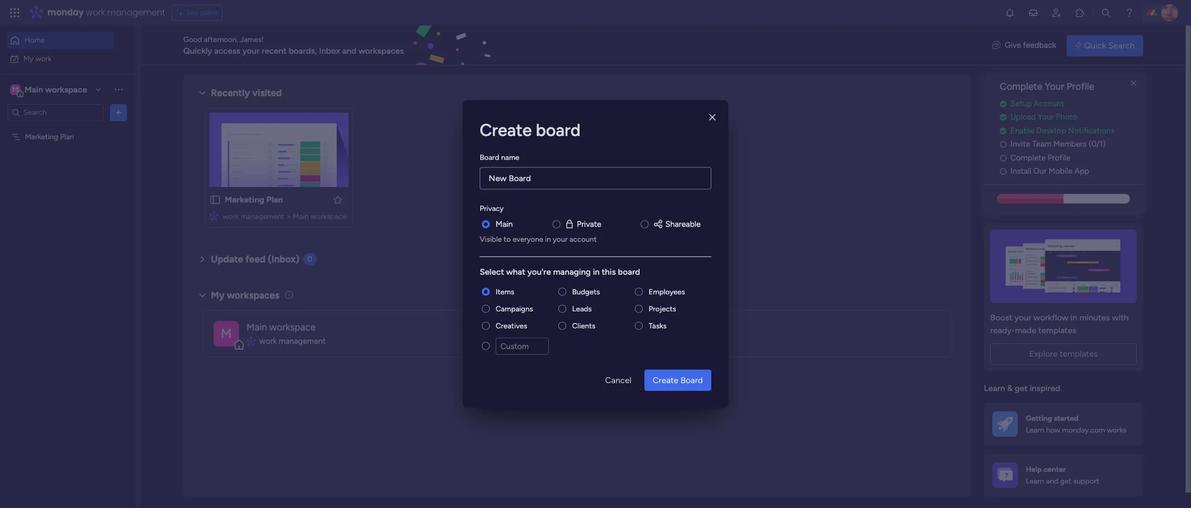 Task type: describe. For each thing, give the bounding box(es) containing it.
open update feed (inbox) image
[[196, 253, 209, 266]]

home button
[[6, 32, 114, 49]]

my work
[[23, 54, 52, 63]]

workspace image for project planning
[[594, 321, 619, 346]]

support
[[1074, 477, 1100, 486]]

help image
[[1124, 7, 1135, 18]]

quick
[[1085, 40, 1107, 50]]

enable
[[1011, 126, 1035, 135]]

workspaces inside good afternoon, james! quickly access your recent boards, inbox and workspaces
[[359, 45, 404, 56]]

m for "workspace" "image" in workspace selection element
[[12, 85, 19, 94]]

inbox
[[319, 45, 340, 56]]

projects
[[649, 304, 676, 313]]

0 vertical spatial workspace
[[45, 84, 87, 94]]

create board
[[480, 120, 581, 140]]

0 vertical spatial profile
[[1067, 81, 1095, 92]]

1 horizontal spatial marketing
[[225, 194, 264, 205]]

afternoon,
[[204, 35, 238, 44]]

board inside button
[[681, 375, 703, 385]]

your inside boost your workflow in minutes with ready-made templates
[[1015, 312, 1032, 322]]

privacy
[[480, 204, 504, 213]]

invite members image
[[1052, 7, 1062, 18]]

create board heading
[[480, 117, 712, 143]]

create board
[[653, 375, 703, 385]]

search
[[1109, 40, 1135, 50]]

work management > main workspace
[[223, 212, 347, 221]]

my for my workspaces
[[211, 289, 225, 301]]

recently
[[211, 87, 250, 99]]

board name
[[480, 153, 520, 162]]

setup
[[1011, 99, 1032, 108]]

complete profile link
[[1000, 152, 1144, 164]]

complete for complete profile
[[1011, 153, 1046, 163]]

check circle image for upload
[[1000, 113, 1007, 121]]

your inside good afternoon, james! quickly access your recent boards, inbox and workspaces
[[243, 45, 260, 56]]

in inside heading
[[593, 266, 600, 276]]

our
[[1034, 166, 1047, 176]]

create for create board
[[480, 120, 532, 140]]

what
[[506, 266, 526, 276]]

check circle image for enable
[[1000, 127, 1007, 135]]

my work button
[[6, 50, 114, 67]]

private
[[577, 219, 602, 229]]

good
[[183, 35, 202, 44]]

complete for complete your profile
[[1000, 81, 1043, 92]]

2 vertical spatial workspace
[[269, 321, 316, 333]]

privacy heading
[[480, 203, 504, 214]]

public board image
[[209, 194, 221, 206]]

close image
[[709, 113, 716, 121]]

&
[[1008, 383, 1013, 393]]

employees
[[649, 287, 685, 296]]

1 vertical spatial profile
[[1048, 153, 1071, 163]]

board inside heading
[[480, 153, 499, 162]]

your for upload
[[1038, 112, 1054, 122]]

budgets
[[572, 287, 600, 296]]

shareable
[[666, 219, 701, 229]]

james!
[[240, 35, 264, 44]]

name
[[501, 153, 520, 162]]

component image
[[247, 336, 256, 346]]

learn & get inspired
[[984, 383, 1061, 393]]

0
[[307, 255, 312, 264]]

update
[[211, 253, 243, 265]]

work right component icon
[[260, 336, 277, 346]]

account
[[570, 234, 597, 243]]

app
[[1075, 166, 1090, 176]]

to
[[504, 234, 511, 243]]

create board button
[[644, 370, 712, 391]]

campaigns
[[496, 304, 533, 313]]

close my workspaces image
[[196, 289, 209, 302]]

0 horizontal spatial workspaces
[[227, 289, 279, 301]]

board inside heading
[[618, 266, 640, 276]]

help
[[1026, 465, 1042, 474]]

main inside privacy element
[[496, 219, 513, 229]]

you're
[[528, 266, 551, 276]]

james peterson image
[[1162, 4, 1179, 21]]

clients
[[572, 321, 596, 330]]

project planning button
[[583, 310, 952, 357]]

upload your photo link
[[1000, 111, 1144, 123]]

made
[[1015, 325, 1037, 335]]

select what you're managing in this board
[[480, 266, 640, 276]]

get inside the help center learn and get support
[[1061, 477, 1072, 486]]

setup account link
[[1000, 98, 1144, 110]]

boost
[[991, 312, 1013, 322]]

boards,
[[289, 45, 317, 56]]

main right >
[[293, 212, 309, 221]]

give feedback
[[1005, 41, 1057, 50]]

visited
[[252, 87, 282, 99]]

minutes
[[1080, 312, 1110, 322]]

items
[[496, 287, 514, 296]]

photo
[[1056, 112, 1078, 122]]

good afternoon, james! quickly access your recent boards, inbox and workspaces
[[183, 35, 404, 56]]

access
[[214, 45, 240, 56]]

management for work management
[[279, 336, 326, 346]]

create for create board
[[653, 375, 679, 385]]

v2 bolt switch image
[[1076, 40, 1082, 51]]

work inside button
[[35, 54, 52, 63]]

your inside privacy element
[[553, 234, 568, 243]]

templates inside boost your workflow in minutes with ready-made templates
[[1039, 325, 1077, 335]]

monday.com
[[1062, 426, 1105, 435]]

upload
[[1011, 112, 1036, 122]]

and inside the help center learn and get support
[[1046, 477, 1059, 486]]

(inbox)
[[268, 253, 300, 265]]

main inside workspace selection element
[[24, 84, 43, 94]]

notifications
[[1068, 126, 1115, 135]]

workspace image for main workspace
[[214, 321, 239, 346]]

mobile
[[1049, 166, 1073, 176]]

enable desktop notifications
[[1011, 126, 1115, 135]]

help center element
[[984, 454, 1144, 497]]

inbox image
[[1028, 7, 1039, 18]]

upload your photo
[[1011, 112, 1078, 122]]

select
[[480, 266, 504, 276]]

m for "workspace" "image" related to main workspace
[[221, 325, 232, 341]]

recent
[[262, 45, 287, 56]]

visible
[[480, 234, 502, 243]]



Task type: locate. For each thing, give the bounding box(es) containing it.
2 horizontal spatial workspace image
[[594, 321, 619, 346]]

my down home
[[23, 54, 34, 63]]

board
[[536, 120, 581, 140], [618, 266, 640, 276]]

in inside privacy element
[[545, 234, 551, 243]]

workspaces down "update feed (inbox)"
[[227, 289, 279, 301]]

0 vertical spatial circle o image
[[1000, 154, 1007, 162]]

1 vertical spatial in
[[593, 266, 600, 276]]

v2 user feedback image
[[993, 39, 1001, 51]]

1 horizontal spatial board
[[618, 266, 640, 276]]

visible to everyone in your account
[[480, 234, 597, 243]]

learn inside getting started learn how monday.com works
[[1026, 426, 1045, 435]]

management
[[107, 6, 165, 19], [241, 212, 285, 221], [279, 336, 326, 346]]

0 vertical spatial plan
[[60, 132, 74, 141]]

1 horizontal spatial m
[[221, 325, 232, 341]]

0 horizontal spatial plan
[[60, 132, 74, 141]]

learn for help
[[1026, 477, 1045, 486]]

m inside workspace selection element
[[12, 85, 19, 94]]

2 horizontal spatial your
[[1015, 312, 1032, 322]]

quickly
[[183, 45, 212, 56]]

explore templates button
[[991, 343, 1137, 364]]

marketing plan inside list box
[[25, 132, 74, 141]]

in for boost
[[1071, 312, 1078, 322]]

plan up the work management > main workspace at the left
[[267, 194, 283, 205]]

create inside button
[[653, 375, 679, 385]]

1 vertical spatial your
[[553, 234, 568, 243]]

desktop
[[1037, 126, 1066, 135]]

dapulse x slim image
[[1128, 77, 1140, 90]]

0 vertical spatial check circle image
[[1000, 113, 1007, 121]]

1 check circle image from the top
[[1000, 113, 1007, 121]]

main button
[[496, 218, 513, 230]]

0 horizontal spatial marketing
[[25, 132, 58, 141]]

check circle image up circle o image
[[1000, 127, 1007, 135]]

circle o image for install
[[1000, 168, 1007, 176]]

main down my work
[[24, 84, 43, 94]]

0 horizontal spatial workspace image
[[10, 84, 21, 95]]

plan inside list box
[[60, 132, 74, 141]]

1 horizontal spatial in
[[593, 266, 600, 276]]

1 vertical spatial and
[[1046, 477, 1059, 486]]

monday work management
[[47, 6, 165, 19]]

work down home
[[35, 54, 52, 63]]

0 vertical spatial my
[[23, 54, 34, 63]]

quick search
[[1085, 40, 1135, 50]]

recently visited
[[211, 87, 282, 99]]

in for visible
[[545, 234, 551, 243]]

templates image image
[[994, 229, 1134, 303]]

main workspace
[[24, 84, 87, 94], [247, 321, 316, 333]]

your
[[1045, 81, 1065, 92], [1038, 112, 1054, 122]]

privacy element
[[480, 218, 712, 244]]

center
[[1044, 465, 1066, 474]]

project planning
[[627, 321, 696, 333]]

m
[[12, 85, 19, 94], [221, 325, 232, 341]]

workspace image
[[10, 84, 21, 95], [214, 321, 239, 346], [594, 321, 619, 346]]

in left minutes on the bottom of page
[[1071, 312, 1078, 322]]

1 vertical spatial circle o image
[[1000, 168, 1007, 176]]

members
[[1054, 139, 1087, 149]]

see plans
[[186, 8, 218, 17]]

circle o image
[[1000, 140, 1007, 148]]

complete your profile
[[1000, 81, 1095, 92]]

board
[[480, 153, 499, 162], [681, 375, 703, 385]]

plans
[[200, 8, 218, 17]]

1 horizontal spatial workspace image
[[214, 321, 239, 346]]

my right the close my workspaces icon
[[211, 289, 225, 301]]

main workspace inside workspace selection element
[[24, 84, 87, 94]]

Custom field
[[496, 337, 549, 355]]

circle o image inside the complete profile link
[[1000, 154, 1007, 162]]

1 horizontal spatial marketing plan
[[225, 194, 283, 205]]

and inside good afternoon, james! quickly access your recent boards, inbox and workspaces
[[342, 45, 357, 56]]

your for complete
[[1045, 81, 1065, 92]]

marketing right public board image
[[225, 194, 264, 205]]

0 vertical spatial board
[[480, 153, 499, 162]]

learn down help
[[1026, 477, 1045, 486]]

board name heading
[[480, 152, 520, 163]]

your left account
[[553, 234, 568, 243]]

select product image
[[10, 7, 20, 18]]

in inside boost your workflow in minutes with ready-made templates
[[1071, 312, 1078, 322]]

your inside upload your photo link
[[1038, 112, 1054, 122]]

apps image
[[1075, 7, 1086, 18]]

management for work management > main workspace
[[241, 212, 285, 221]]

create up the name
[[480, 120, 532, 140]]

feed
[[246, 253, 266, 265]]

check circle image
[[1000, 113, 1007, 121], [1000, 127, 1007, 135]]

get down center
[[1061, 477, 1072, 486]]

0 vertical spatial main workspace
[[24, 84, 87, 94]]

templates inside the explore templates button
[[1060, 349, 1098, 359]]

invite team members (0/1) link
[[1000, 138, 1144, 150]]

in
[[545, 234, 551, 243], [593, 266, 600, 276], [1071, 312, 1078, 322]]

0 vertical spatial in
[[545, 234, 551, 243]]

shareable button
[[653, 218, 701, 230]]

workflow
[[1034, 312, 1069, 322]]

profile up setup account link on the top of page
[[1067, 81, 1095, 92]]

0 vertical spatial create
[[480, 120, 532, 140]]

install our mobile app link
[[1000, 165, 1144, 177]]

2 vertical spatial management
[[279, 336, 326, 346]]

0 vertical spatial templates
[[1039, 325, 1077, 335]]

your up made
[[1015, 312, 1032, 322]]

search everything image
[[1101, 7, 1112, 18]]

getting started element
[[984, 403, 1144, 445]]

2 check circle image from the top
[[1000, 127, 1007, 135]]

setup account
[[1011, 99, 1065, 108]]

1 vertical spatial management
[[241, 212, 285, 221]]

1 vertical spatial workspaces
[[227, 289, 279, 301]]

getting
[[1026, 414, 1052, 423]]

project
[[627, 321, 658, 333]]

enable desktop notifications link
[[1000, 125, 1144, 137]]

1 vertical spatial workspace
[[311, 212, 347, 221]]

notifications image
[[1005, 7, 1016, 18]]

workspace selection element
[[10, 83, 89, 97]]

1 vertical spatial my
[[211, 289, 225, 301]]

inspired
[[1030, 383, 1061, 393]]

marketing down search in workspace "field"
[[25, 132, 58, 141]]

invite
[[1011, 139, 1031, 149]]

workspaces
[[359, 45, 404, 56], [227, 289, 279, 301]]

2 vertical spatial in
[[1071, 312, 1078, 322]]

0 horizontal spatial your
[[243, 45, 260, 56]]

marketing
[[25, 132, 58, 141], [225, 194, 264, 205]]

circle o image
[[1000, 154, 1007, 162], [1000, 168, 1007, 176]]

check circle image down check circle icon
[[1000, 113, 1007, 121]]

circle o image inside install our mobile app link
[[1000, 168, 1007, 176]]

Search in workspace field
[[22, 106, 89, 119]]

1 vertical spatial marketing
[[225, 194, 264, 205]]

my for my work
[[23, 54, 34, 63]]

marketing plan up the work management > main workspace at the left
[[225, 194, 283, 205]]

0 vertical spatial learn
[[984, 383, 1005, 393]]

and
[[342, 45, 357, 56], [1046, 477, 1059, 486]]

invite team members (0/1)
[[1011, 139, 1106, 149]]

complete
[[1000, 81, 1043, 92], [1011, 153, 1046, 163]]

check circle image inside the enable desktop notifications link
[[1000, 127, 1007, 135]]

0 horizontal spatial board
[[480, 153, 499, 162]]

private button
[[564, 218, 602, 230]]

circle o image left install
[[1000, 168, 1007, 176]]

1 vertical spatial complete
[[1011, 153, 1046, 163]]

0 vertical spatial and
[[342, 45, 357, 56]]

2 circle o image from the top
[[1000, 168, 1007, 176]]

0 vertical spatial management
[[107, 6, 165, 19]]

>
[[286, 212, 291, 221]]

my
[[23, 54, 34, 63], [211, 289, 225, 301]]

home
[[24, 36, 45, 45]]

managing
[[553, 266, 591, 276]]

plan down search in workspace "field"
[[60, 132, 74, 141]]

component image
[[209, 211, 219, 220]]

see plans button
[[171, 5, 223, 21]]

0 horizontal spatial get
[[1015, 383, 1028, 393]]

learn for getting
[[1026, 426, 1045, 435]]

getting started learn how monday.com works
[[1026, 414, 1127, 435]]

1 vertical spatial marketing plan
[[225, 194, 283, 205]]

1 circle o image from the top
[[1000, 154, 1007, 162]]

select what you're managing in this board option group
[[480, 286, 712, 361]]

templates
[[1039, 325, 1077, 335], [1060, 349, 1098, 359]]

workspace up search in workspace "field"
[[45, 84, 87, 94]]

add to favorites image
[[333, 194, 343, 205]]

install
[[1011, 166, 1032, 176]]

profile down invite team members (0/1)
[[1048, 153, 1071, 163]]

how
[[1046, 426, 1061, 435]]

with
[[1112, 312, 1129, 322]]

1 vertical spatial board
[[681, 375, 703, 385]]

create inside heading
[[480, 120, 532, 140]]

ready-
[[991, 325, 1015, 335]]

learn inside the help center learn and get support
[[1026, 477, 1045, 486]]

learn left '&'
[[984, 383, 1005, 393]]

learn
[[984, 383, 1005, 393], [1026, 426, 1045, 435], [1026, 477, 1045, 486]]

workspace up work management
[[269, 321, 316, 333]]

leads
[[572, 304, 592, 313]]

and right inbox
[[342, 45, 357, 56]]

0 horizontal spatial create
[[480, 120, 532, 140]]

0 vertical spatial your
[[243, 45, 260, 56]]

main workspace up search in workspace "field"
[[24, 84, 87, 94]]

complete profile
[[1011, 153, 1071, 163]]

1 horizontal spatial my
[[211, 289, 225, 301]]

update feed (inbox)
[[211, 253, 300, 265]]

check circle image
[[1000, 100, 1007, 108]]

marketing inside marketing plan list box
[[25, 132, 58, 141]]

0 vertical spatial marketing
[[25, 132, 58, 141]]

1 horizontal spatial workspaces
[[359, 45, 404, 56]]

in right everyone
[[545, 234, 551, 243]]

this
[[602, 266, 616, 276]]

0 vertical spatial complete
[[1000, 81, 1043, 92]]

1 vertical spatial your
[[1038, 112, 1054, 122]]

in left this
[[593, 266, 600, 276]]

1 horizontal spatial plan
[[267, 194, 283, 205]]

1 vertical spatial main workspace
[[247, 321, 316, 333]]

tasks
[[649, 321, 667, 330]]

workspace image inside workspace selection element
[[10, 84, 21, 95]]

1 vertical spatial learn
[[1026, 426, 1045, 435]]

0 vertical spatial your
[[1045, 81, 1065, 92]]

help center learn and get support
[[1026, 465, 1100, 486]]

get right '&'
[[1015, 383, 1028, 393]]

workspace image inside project planning button
[[594, 321, 619, 346]]

work right monday
[[86, 6, 105, 19]]

select what you're managing in this board heading
[[480, 265, 712, 278]]

1 horizontal spatial main workspace
[[247, 321, 316, 333]]

quick search button
[[1067, 35, 1144, 56]]

account
[[1034, 99, 1065, 108]]

0 vertical spatial get
[[1015, 383, 1028, 393]]

2 horizontal spatial in
[[1071, 312, 1078, 322]]

works
[[1107, 426, 1127, 435]]

1 vertical spatial create
[[653, 375, 679, 385]]

your down james!
[[243, 45, 260, 56]]

0 horizontal spatial marketing plan
[[25, 132, 74, 141]]

create right cancel
[[653, 375, 679, 385]]

2 vertical spatial your
[[1015, 312, 1032, 322]]

circle o image down circle o image
[[1000, 154, 1007, 162]]

1 horizontal spatial create
[[653, 375, 679, 385]]

0 vertical spatial marketing plan
[[25, 132, 74, 141]]

main workspace up work management
[[247, 321, 316, 333]]

0 horizontal spatial m
[[12, 85, 19, 94]]

templates down workflow at the right bottom
[[1039, 325, 1077, 335]]

board inside heading
[[536, 120, 581, 140]]

complete up setup
[[1000, 81, 1043, 92]]

everyone
[[513, 234, 543, 243]]

2 vertical spatial learn
[[1026, 477, 1045, 486]]

1 horizontal spatial your
[[553, 234, 568, 243]]

work right component image
[[223, 212, 239, 221]]

0 vertical spatial board
[[536, 120, 581, 140]]

main up component icon
[[247, 321, 267, 333]]

0 vertical spatial workspaces
[[359, 45, 404, 56]]

explore
[[1030, 349, 1058, 359]]

marketing plan
[[25, 132, 74, 141], [225, 194, 283, 205]]

1 vertical spatial templates
[[1060, 349, 1098, 359]]

and down center
[[1046, 477, 1059, 486]]

1 horizontal spatial get
[[1061, 477, 1072, 486]]

0 horizontal spatial my
[[23, 54, 34, 63]]

feedback
[[1023, 41, 1057, 50]]

1 vertical spatial check circle image
[[1000, 127, 1007, 135]]

check circle image inside upload your photo link
[[1000, 113, 1007, 121]]

give
[[1005, 41, 1021, 50]]

1 vertical spatial get
[[1061, 477, 1072, 486]]

marketing plan list box
[[0, 125, 136, 289]]

my workspaces
[[211, 289, 279, 301]]

0 horizontal spatial and
[[342, 45, 357, 56]]

create
[[480, 120, 532, 140], [653, 375, 679, 385]]

marketing plan down search in workspace "field"
[[25, 132, 74, 141]]

work management
[[260, 336, 326, 346]]

your up the account
[[1045, 81, 1065, 92]]

1 vertical spatial board
[[618, 266, 640, 276]]

option
[[0, 127, 136, 129]]

close recently visited image
[[196, 87, 209, 99]]

main up to
[[496, 219, 513, 229]]

complete up install
[[1011, 153, 1046, 163]]

Board name field
[[480, 167, 712, 189]]

started
[[1054, 414, 1079, 423]]

workspaces right inbox
[[359, 45, 404, 56]]

0 horizontal spatial main workspace
[[24, 84, 87, 94]]

cancel button
[[597, 370, 640, 391]]

1 vertical spatial plan
[[267, 194, 283, 205]]

0 vertical spatial m
[[12, 85, 19, 94]]

templates right explore
[[1060, 349, 1098, 359]]

learn down getting
[[1026, 426, 1045, 435]]

workspace down add to favorites image at the left of page
[[311, 212, 347, 221]]

my inside button
[[23, 54, 34, 63]]

your down the account
[[1038, 112, 1054, 122]]

0 horizontal spatial board
[[536, 120, 581, 140]]

cancel
[[605, 375, 632, 385]]

1 vertical spatial m
[[221, 325, 232, 341]]

1 horizontal spatial board
[[681, 375, 703, 385]]

0 horizontal spatial in
[[545, 234, 551, 243]]

your
[[243, 45, 260, 56], [553, 234, 568, 243], [1015, 312, 1032, 322]]

install our mobile app
[[1011, 166, 1090, 176]]

1 horizontal spatial and
[[1046, 477, 1059, 486]]

circle o image for complete
[[1000, 154, 1007, 162]]



Task type: vqa. For each thing, say whether or not it's contained in the screenshot.
component IMAGE associated with work management > Main workspace
yes



